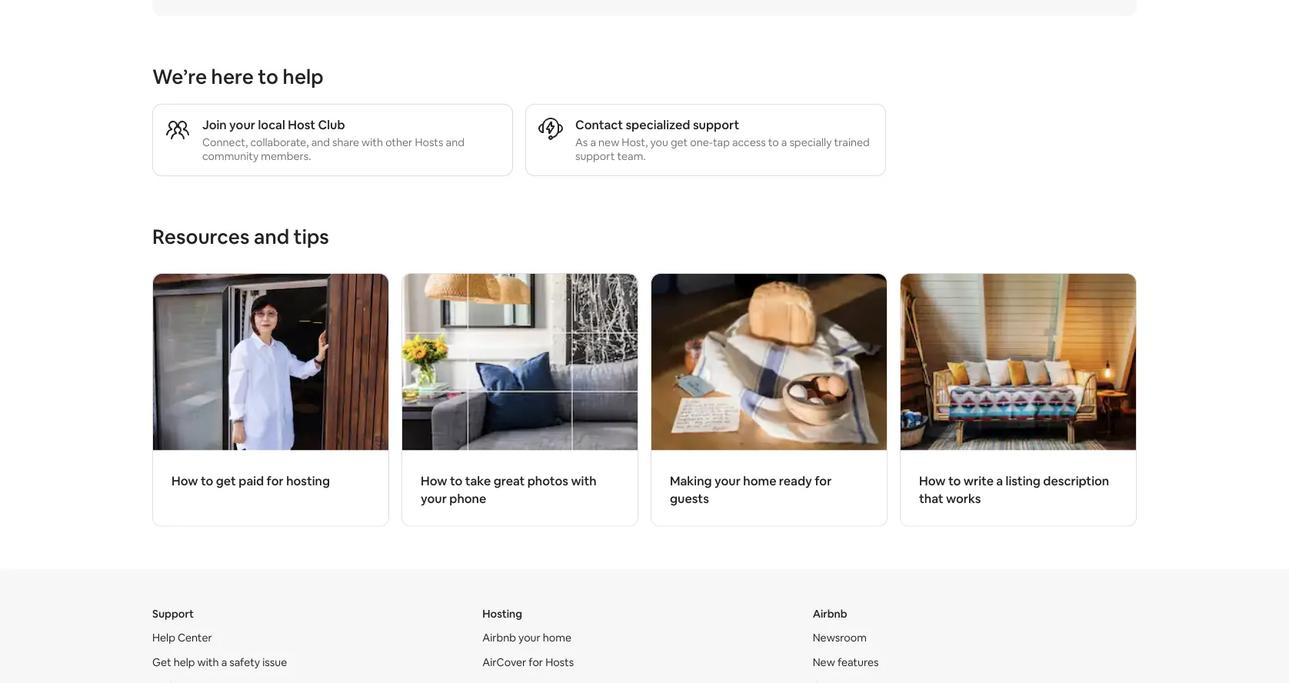 Task type: vqa. For each thing, say whether or not it's contained in the screenshot.
Write
yes



Task type: describe. For each thing, give the bounding box(es) containing it.
tap
[[713, 135, 730, 149]]

aircover for hosts
[[483, 655, 574, 669]]

how for how to take great photos with your phone
[[421, 473, 448, 489]]

contact specialized support as a new host, you get one-tap access to a specially trained support team.
[[576, 117, 870, 163]]

for for ready
[[815, 473, 832, 489]]

resources and tips
[[152, 224, 329, 250]]

specialized
[[626, 117, 691, 132]]

resources
[[152, 224, 250, 250]]

community members.
[[202, 149, 311, 163]]

to right "here"
[[258, 64, 279, 90]]

ready
[[780, 473, 813, 489]]

safety
[[230, 655, 260, 669]]

how to write a listing description that works
[[920, 473, 1110, 506]]

connect,
[[202, 135, 248, 149]]

trained
[[835, 135, 870, 149]]

listing
[[1006, 473, 1041, 489]]

1 horizontal spatial help
[[283, 64, 324, 90]]

how to take great photos with your phone
[[421, 473, 597, 506]]

2 horizontal spatial and
[[446, 135, 465, 149]]

newsroom
[[813, 631, 867, 644]]

collaborate,
[[250, 135, 309, 149]]

1 horizontal spatial and
[[311, 135, 330, 149]]

hosting
[[286, 473, 330, 489]]

we're
[[152, 64, 207, 90]]

new
[[813, 655, 836, 669]]

local
[[258, 117, 285, 132]]

join
[[202, 117, 227, 132]]

how to get paid for hosting link
[[152, 273, 389, 527]]

how to take great photos with your phone link
[[402, 273, 639, 527]]

a right as
[[591, 135, 596, 149]]

your for airbnb
[[519, 631, 541, 644]]

help center link
[[152, 631, 212, 644]]

making your home ready for guests link
[[651, 273, 888, 527]]

host,
[[622, 135, 648, 149]]

write
[[964, 473, 994, 489]]

take
[[465, 473, 491, 489]]

here
[[211, 64, 254, 90]]

0 horizontal spatial help
[[174, 655, 195, 669]]

home for airbnb
[[543, 631, 572, 644]]

1 horizontal spatial for
[[529, 655, 543, 669]]

your inside how to take great photos with your phone
[[421, 491, 447, 506]]

great
[[494, 473, 525, 489]]

0 horizontal spatial get
[[216, 473, 236, 489]]

as
[[576, 135, 588, 149]]

aircover for hosts link
[[483, 655, 574, 669]]

host
[[288, 117, 316, 132]]

making your home ready for guests
[[670, 473, 832, 506]]

how for how to write a listing description that works
[[920, 473, 946, 489]]

one-
[[691, 135, 713, 149]]

hosts inside join your local host club connect, collaborate, and share with other hosts and community members.
[[415, 135, 444, 149]]

join your local host club connect, collaborate, and share with other hosts and community members.
[[202, 117, 465, 163]]

support
[[693, 117, 740, 132]]

you
[[651, 135, 669, 149]]

help
[[152, 631, 175, 644]]

club
[[318, 117, 345, 132]]

guests
[[670, 491, 709, 506]]

get inside contact specialized support as a new host, you get one-tap access to a specially trained support team.
[[671, 135, 688, 149]]

with inside join your local host club connect, collaborate, and share with other hosts and community members.
[[362, 135, 383, 149]]

description
[[1044, 473, 1110, 489]]

how for how to get paid for hosting
[[172, 473, 198, 489]]



Task type: locate. For each thing, give the bounding box(es) containing it.
1 vertical spatial hosts
[[546, 655, 574, 669]]

0 horizontal spatial how
[[172, 473, 198, 489]]

a left safety
[[221, 655, 227, 669]]

photos
[[528, 473, 569, 489]]

your inside making your home ready for guests
[[715, 473, 741, 489]]

airbnb for airbnb your home
[[483, 631, 516, 644]]

a left specially
[[782, 135, 788, 149]]

help up host
[[283, 64, 324, 90]]

for
[[267, 473, 284, 489], [815, 473, 832, 489], [529, 655, 543, 669]]

for inside making your home ready for guests
[[815, 473, 832, 489]]

your up aircover for hosts 'link'
[[519, 631, 541, 644]]

home
[[744, 473, 777, 489], [543, 631, 572, 644]]

airbnb
[[813, 607, 848, 621], [483, 631, 516, 644]]

3 how from the left
[[920, 473, 946, 489]]

1 horizontal spatial how
[[421, 473, 448, 489]]

help center
[[152, 631, 212, 644]]

how inside how to take great photos with your phone
[[421, 473, 448, 489]]

to inside contact specialized support as a new host, you get one-tap access to a specially trained support team.
[[769, 135, 779, 149]]

hosting
[[483, 607, 523, 621]]

hosts down airbnb your home link
[[546, 655, 574, 669]]

for right ready
[[815, 473, 832, 489]]

airbnb up newsroom
[[813, 607, 848, 621]]

hosts
[[415, 135, 444, 149], [546, 655, 574, 669]]

get right you
[[671, 135, 688, 149]]

1 vertical spatial help
[[174, 655, 195, 669]]

support
[[152, 607, 194, 621]]

to inside how to take great photos with your phone
[[450, 473, 463, 489]]

hosts right "other"
[[415, 135, 444, 149]]

to for how to take great photos with your phone
[[450, 473, 463, 489]]

features
[[838, 655, 879, 669]]

to up works
[[949, 473, 962, 489]]

support team.
[[576, 149, 646, 163]]

that
[[920, 491, 944, 506]]

0 vertical spatial get
[[671, 135, 688, 149]]

for down airbnb your home link
[[529, 655, 543, 669]]

0 horizontal spatial and
[[254, 224, 289, 250]]

1 horizontal spatial get
[[671, 135, 688, 149]]

1 vertical spatial get
[[216, 473, 236, 489]]

with right photos
[[571, 473, 597, 489]]

with right the share
[[362, 135, 383, 149]]

access
[[733, 135, 766, 149]]

get help with a safety issue
[[152, 655, 287, 669]]

how to write a listing description that works link
[[900, 273, 1138, 527]]

get help with a safety issue link
[[152, 655, 287, 669]]

share
[[332, 135, 359, 149]]

new
[[599, 135, 620, 149]]

to inside how to write a listing description that works
[[949, 473, 962, 489]]

your right making
[[715, 473, 741, 489]]

1 vertical spatial home
[[543, 631, 572, 644]]

0 vertical spatial airbnb
[[813, 607, 848, 621]]

contact
[[576, 117, 623, 132]]

newsroom link
[[813, 631, 867, 644]]

2 how from the left
[[421, 473, 448, 489]]

1 horizontal spatial hosts
[[546, 655, 574, 669]]

2 horizontal spatial with
[[571, 473, 597, 489]]

making
[[670, 473, 712, 489]]

how up that at bottom right
[[920, 473, 946, 489]]

1 horizontal spatial home
[[744, 473, 777, 489]]

tips
[[294, 224, 329, 250]]

new features
[[813, 655, 879, 669]]

0 horizontal spatial hosts
[[415, 135, 444, 149]]

to for how to write a listing description that works
[[949, 473, 962, 489]]

1 vertical spatial with
[[571, 473, 597, 489]]

thumbnail card image
[[153, 274, 389, 451], [153, 274, 389, 451], [403, 274, 638, 451], [403, 274, 638, 451], [652, 274, 887, 451], [652, 274, 887, 451], [901, 274, 1137, 451], [901, 274, 1137, 451]]

get left paid
[[216, 473, 236, 489]]

phone
[[450, 491, 487, 506]]

airbnb for airbnb
[[813, 607, 848, 621]]

and left tips
[[254, 224, 289, 250]]

to for how to get paid for hosting
[[201, 473, 213, 489]]

how to get paid for hosting
[[172, 473, 330, 489]]

issue
[[263, 655, 287, 669]]

0 vertical spatial hosts
[[415, 135, 444, 149]]

airbnb your home link
[[483, 631, 572, 644]]

how
[[172, 473, 198, 489], [421, 473, 448, 489], [920, 473, 946, 489]]

to
[[258, 64, 279, 90], [769, 135, 779, 149], [201, 473, 213, 489], [450, 473, 463, 489], [949, 473, 962, 489]]

1 horizontal spatial with
[[362, 135, 383, 149]]

2 horizontal spatial how
[[920, 473, 946, 489]]

get
[[152, 655, 171, 669]]

for for paid
[[267, 473, 284, 489]]

home for making
[[744, 473, 777, 489]]

aircover
[[483, 655, 527, 669]]

how inside how to write a listing description that works
[[920, 473, 946, 489]]

home inside making your home ready for guests
[[744, 473, 777, 489]]

to left paid
[[201, 473, 213, 489]]

1 how from the left
[[172, 473, 198, 489]]

home left ready
[[744, 473, 777, 489]]

your left phone
[[421, 491, 447, 506]]

your for join
[[229, 117, 256, 132]]

0 horizontal spatial for
[[267, 473, 284, 489]]

0 vertical spatial home
[[744, 473, 777, 489]]

a right 'write'
[[997, 473, 1004, 489]]

your inside join your local host club connect, collaborate, and share with other hosts and community members.
[[229, 117, 256, 132]]

0 horizontal spatial home
[[543, 631, 572, 644]]

with inside how to take great photos with your phone
[[571, 473, 597, 489]]

your up connect,
[[229, 117, 256, 132]]

a
[[591, 135, 596, 149], [782, 135, 788, 149], [997, 473, 1004, 489], [221, 655, 227, 669]]

works
[[947, 491, 982, 506]]

0 horizontal spatial with
[[197, 655, 219, 669]]

your for making
[[715, 473, 741, 489]]

a inside how to write a listing description that works
[[997, 473, 1004, 489]]

0 vertical spatial with
[[362, 135, 383, 149]]

0 vertical spatial help
[[283, 64, 324, 90]]

1 horizontal spatial airbnb
[[813, 607, 848, 621]]

help right the get
[[174, 655, 195, 669]]

and
[[311, 135, 330, 149], [446, 135, 465, 149], [254, 224, 289, 250]]

0 horizontal spatial airbnb
[[483, 631, 516, 644]]

with down center
[[197, 655, 219, 669]]

for right paid
[[267, 473, 284, 489]]

and right "other"
[[446, 135, 465, 149]]

to up phone
[[450, 473, 463, 489]]

1 vertical spatial airbnb
[[483, 631, 516, 644]]

how left paid
[[172, 473, 198, 489]]

and down the club
[[311, 135, 330, 149]]

2 vertical spatial with
[[197, 655, 219, 669]]

we're here to help
[[152, 64, 324, 90]]

your
[[229, 117, 256, 132], [715, 473, 741, 489], [421, 491, 447, 506], [519, 631, 541, 644]]

other
[[386, 135, 413, 149]]

help
[[283, 64, 324, 90], [174, 655, 195, 669]]

specially
[[790, 135, 832, 149]]

get
[[671, 135, 688, 149], [216, 473, 236, 489]]

center
[[178, 631, 212, 644]]

with
[[362, 135, 383, 149], [571, 473, 597, 489], [197, 655, 219, 669]]

to right access
[[769, 135, 779, 149]]

how left the take
[[421, 473, 448, 489]]

2 horizontal spatial for
[[815, 473, 832, 489]]

airbnb down the 'hosting'
[[483, 631, 516, 644]]

airbnb your home
[[483, 631, 572, 644]]

new features link
[[813, 655, 879, 669]]

paid
[[239, 473, 264, 489]]

home up aircover for hosts 'link'
[[543, 631, 572, 644]]



